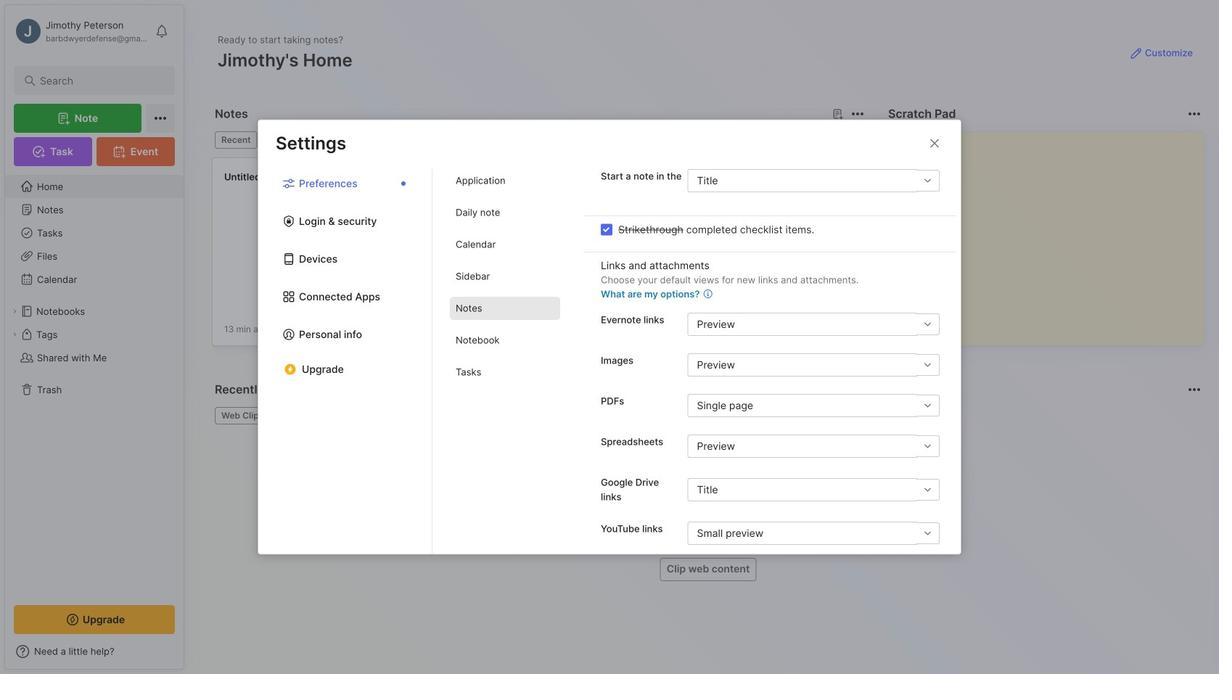 Task type: describe. For each thing, give the bounding box(es) containing it.
Start a new note in the body or title. field
[[688, 169, 940, 192]]

Select47 checkbox
[[601, 224, 613, 236]]

Choose default view option for PDFs field
[[688, 394, 940, 417]]

thumbnail image
[[486, 258, 541, 314]]

main element
[[0, 0, 189, 674]]

Choose default view option for Spreadsheets field
[[688, 435, 940, 458]]

Choose default view option for YouTube links field
[[688, 522, 940, 545]]

close image
[[926, 135, 944, 152]]

Search text field
[[40, 74, 156, 88]]



Task type: locate. For each thing, give the bounding box(es) containing it.
Start writing… text field
[[898, 132, 1204, 334]]

row group
[[212, 158, 1220, 355]]

expand notebooks image
[[10, 307, 19, 316]]

tab list
[[215, 131, 863, 149], [258, 169, 433, 554], [433, 169, 578, 554]]

None search field
[[40, 72, 156, 89]]

expand tags image
[[10, 330, 19, 339]]

none search field inside main 'element'
[[40, 72, 156, 89]]

Choose default view option for Google Drive links field
[[688, 478, 940, 502]]

Choose default view option for Evernote links field
[[688, 313, 940, 336]]

tab
[[215, 131, 258, 149], [263, 131, 322, 149], [450, 169, 560, 192], [450, 201, 560, 224], [450, 233, 560, 256], [450, 265, 560, 288], [450, 297, 560, 320], [450, 329, 560, 352], [450, 361, 560, 384], [215, 407, 270, 425]]

Choose default view option for Images field
[[688, 354, 940, 377]]



Task type: vqa. For each thing, say whether or not it's contained in the screenshot.
'search field' within Main "element"
yes



